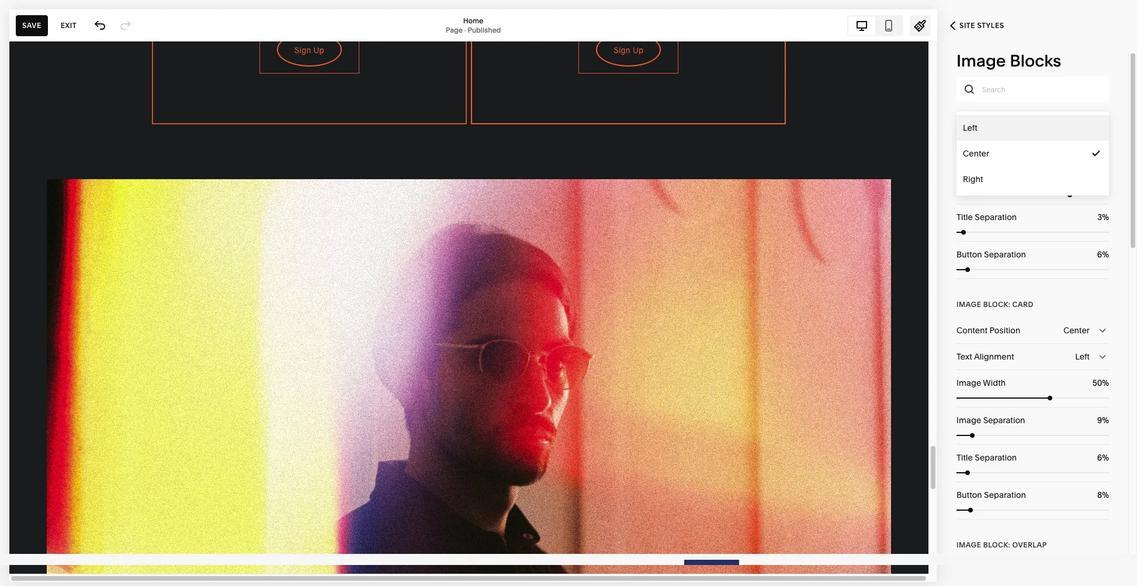 Task type: describe. For each thing, give the bounding box(es) containing it.
1 title separation from the top
[[957, 212, 1017, 223]]

image for image block: poster
[[957, 123, 981, 132]]

upgrade
[[502, 565, 536, 576]]

separation down content width
[[975, 212, 1017, 223]]

14
[[470, 565, 478, 576]]

right
[[963, 174, 983, 185]]

site styles button
[[937, 13, 1017, 39]]

2 title from the top
[[957, 453, 973, 463]]

card
[[1012, 300, 1034, 309]]

width for content width
[[989, 175, 1012, 185]]

published
[[468, 25, 501, 34]]

save button
[[16, 15, 48, 36]]

site.
[[660, 565, 675, 576]]

your
[[641, 565, 658, 576]]

exit button
[[54, 15, 83, 36]]

text
[[957, 148, 972, 159]]

get
[[566, 565, 579, 576]]

separation up image block: overlap
[[984, 490, 1026, 501]]

2 title separation from the top
[[957, 453, 1017, 463]]

1 title from the top
[[957, 212, 973, 223]]

styles
[[977, 21, 1004, 30]]

ends
[[440, 565, 459, 576]]

width for image width
[[983, 378, 1006, 389]]

image for image block: card
[[957, 300, 981, 309]]

overlap
[[1012, 541, 1047, 550]]

image for image width
[[957, 378, 981, 389]]

2 button from the top
[[957, 490, 982, 501]]

save
[[22, 21, 41, 30]]

to
[[556, 565, 564, 576]]

your
[[405, 565, 422, 576]]

image block: poster
[[957, 123, 1041, 132]]

3 block: from the top
[[983, 541, 1011, 550]]

list box containing left
[[957, 115, 1109, 192]]

Search text field
[[957, 77, 1109, 102]]

separation down image separation
[[975, 453, 1017, 463]]

content
[[957, 175, 988, 185]]

image separation
[[957, 415, 1025, 426]]



Task type: locate. For each thing, give the bounding box(es) containing it.
1 vertical spatial button separation
[[957, 490, 1026, 501]]

2 image from the top
[[957, 123, 981, 132]]

now
[[538, 565, 554, 576]]

1 vertical spatial title
[[957, 453, 973, 463]]

title down content
[[957, 212, 973, 223]]

in
[[461, 565, 468, 576]]

1 image from the top
[[957, 51, 1006, 71]]

exit
[[61, 21, 77, 30]]

block:
[[983, 123, 1011, 132], [983, 300, 1011, 309], [983, 541, 1011, 550]]

Text Alignment field
[[957, 141, 1109, 167]]

days.
[[480, 565, 500, 576]]

1 button from the top
[[957, 250, 982, 260]]

button separation up image block: overlap
[[957, 490, 1026, 501]]

2 block: from the top
[[983, 300, 1011, 309]]

0 vertical spatial block:
[[983, 123, 1011, 132]]

content width
[[957, 175, 1012, 185]]

out
[[617, 565, 629, 576]]

trial
[[424, 565, 438, 576]]

6 image from the top
[[957, 541, 981, 550]]

1 block: from the top
[[983, 123, 1011, 132]]

2 button separation from the top
[[957, 490, 1026, 501]]

button separation
[[957, 250, 1026, 260], [957, 490, 1026, 501]]

0 vertical spatial button separation
[[957, 250, 1026, 260]]

0 vertical spatial title
[[957, 212, 973, 223]]

block: up alignment
[[983, 123, 1011, 132]]

your trial ends in 14 days. upgrade now to get the most out of your site.
[[405, 565, 675, 576]]

block: left overlap
[[983, 541, 1011, 550]]

3 image from the top
[[957, 300, 981, 309]]

image blocks
[[957, 51, 1061, 71]]

None range field
[[957, 193, 1109, 198], [957, 230, 1109, 235], [957, 268, 1109, 272], [957, 396, 1109, 401], [957, 434, 1109, 438], [957, 471, 1109, 476], [957, 508, 1109, 513], [957, 193, 1109, 198], [957, 230, 1109, 235], [957, 268, 1109, 272], [957, 396, 1109, 401], [957, 434, 1109, 438], [957, 471, 1109, 476], [957, 508, 1109, 513]]

poster
[[1012, 123, 1041, 132]]

0 vertical spatial title separation
[[957, 212, 1017, 223]]

image width
[[957, 378, 1006, 389]]

title
[[957, 212, 973, 223], [957, 453, 973, 463]]

button
[[957, 250, 982, 260], [957, 490, 982, 501]]

5 image from the top
[[957, 415, 981, 426]]

image for image separation
[[957, 415, 981, 426]]

text alignment
[[957, 148, 1014, 159]]

·
[[464, 25, 466, 34]]

separation up image block: card
[[984, 250, 1026, 260]]

width up image separation
[[983, 378, 1006, 389]]

separation
[[975, 212, 1017, 223], [984, 250, 1026, 260], [983, 415, 1025, 426], [975, 453, 1017, 463], [984, 490, 1026, 501]]

site
[[960, 21, 975, 30]]

0 vertical spatial width
[[989, 175, 1012, 185]]

button separation up image block: card
[[957, 250, 1026, 260]]

alignment
[[974, 148, 1014, 159]]

image block: card
[[957, 300, 1034, 309]]

of
[[631, 565, 639, 576]]

None field
[[1071, 211, 1109, 224], [1071, 248, 1109, 261], [1071, 377, 1109, 390], [1071, 414, 1109, 427], [1071, 452, 1109, 465], [1071, 489, 1109, 502], [1071, 211, 1109, 224], [1071, 248, 1109, 261], [1071, 377, 1109, 390], [1071, 414, 1109, 427], [1071, 452, 1109, 465], [1071, 489, 1109, 502]]

tab list
[[849, 16, 902, 35]]

title separation
[[957, 212, 1017, 223], [957, 453, 1017, 463]]

page
[[446, 25, 463, 34]]

most
[[595, 565, 615, 576]]

title separation down content width
[[957, 212, 1017, 223]]

separation down image width
[[983, 415, 1025, 426]]

1 vertical spatial block:
[[983, 300, 1011, 309]]

width down alignment
[[989, 175, 1012, 185]]

home
[[463, 16, 483, 25]]

0 vertical spatial button
[[957, 250, 982, 260]]

image for image blocks
[[957, 51, 1006, 71]]

site styles
[[960, 21, 1004, 30]]

block: left card
[[983, 300, 1011, 309]]

1 vertical spatial button
[[957, 490, 982, 501]]

2 vertical spatial block:
[[983, 541, 1011, 550]]

image for image block: overlap
[[957, 541, 981, 550]]

block: for title separation
[[983, 123, 1011, 132]]

1 button separation from the top
[[957, 250, 1026, 260]]

left
[[963, 123, 978, 133]]

1 vertical spatial width
[[983, 378, 1006, 389]]

1 vertical spatial title separation
[[957, 453, 1017, 463]]

blocks
[[1010, 51, 1061, 71]]

the
[[581, 565, 593, 576]]

4 image from the top
[[957, 378, 981, 389]]

block: for image width
[[983, 300, 1011, 309]]

image
[[957, 51, 1006, 71], [957, 123, 981, 132], [957, 300, 981, 309], [957, 378, 981, 389], [957, 415, 981, 426], [957, 541, 981, 550]]

width
[[989, 175, 1012, 185], [983, 378, 1006, 389]]

list box
[[957, 115, 1109, 192]]

home page · published
[[446, 16, 501, 34]]

title down image separation
[[957, 453, 973, 463]]

center
[[963, 148, 989, 159]]

title separation down image separation
[[957, 453, 1017, 463]]

image block: overlap
[[957, 541, 1047, 550]]



Task type: vqa. For each thing, say whether or not it's contained in the screenshot.
can inside the These pages are public unless they're disabled or password-protected, but they don't appear in the navigation. Search engines can also discover them.
no



